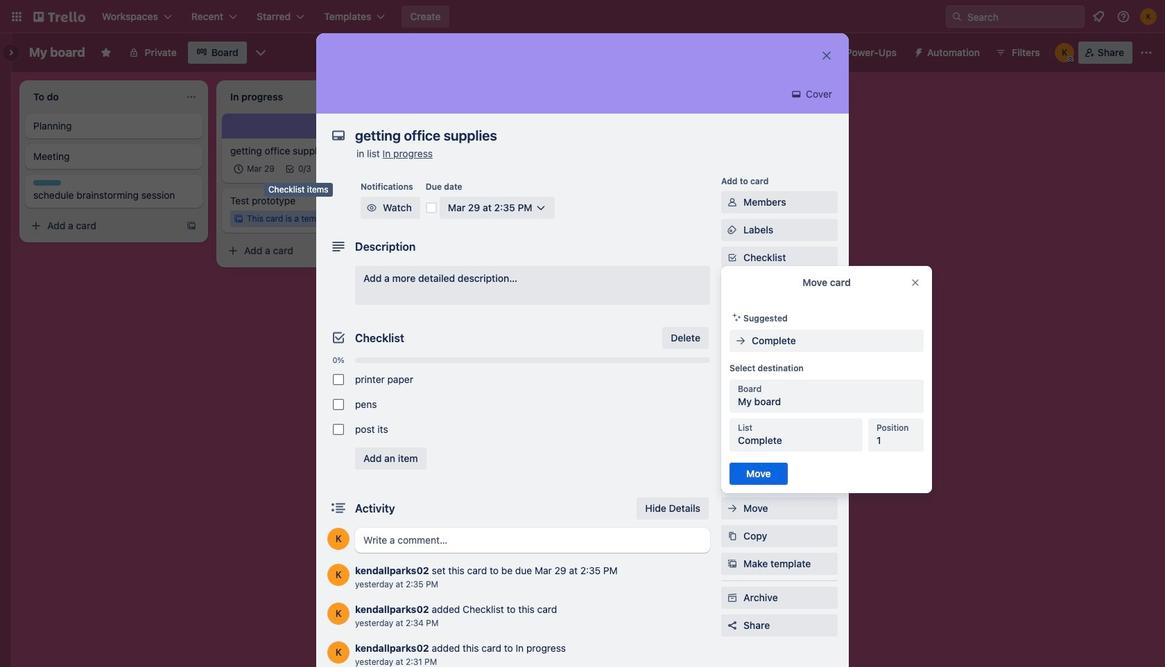 Task type: locate. For each thing, give the bounding box(es) containing it.
0 vertical spatial create from template… image
[[580, 119, 591, 130]]

create from template… image
[[186, 221, 197, 232]]

0 vertical spatial kendallparks02 (kendallparks02) image
[[327, 565, 350, 587]]

kendallparks02 (kendallparks02) image
[[327, 565, 350, 587], [327, 642, 350, 664]]

open information menu image
[[1117, 10, 1131, 24]]

0 horizontal spatial create from template… image
[[383, 246, 394, 257]]

color: sky, title: "design" element
[[33, 180, 61, 186]]

create from template… image
[[580, 119, 591, 130], [383, 246, 394, 257]]

sm image
[[790, 87, 803, 101], [725, 196, 739, 209], [365, 201, 379, 215], [730, 311, 744, 325], [725, 530, 739, 544], [725, 558, 739, 572], [725, 592, 739, 605]]

kendallparks02 (kendallparks02) image
[[1140, 8, 1157, 25], [1055, 43, 1074, 62], [327, 529, 350, 551], [327, 603, 350, 626]]

1 kendallparks02 (kendallparks02) image from the top
[[327, 565, 350, 587]]

Mark due date as complete checkbox
[[426, 203, 437, 214]]

None submit
[[730, 463, 788, 486]]

2 kendallparks02 (kendallparks02) image from the top
[[327, 642, 350, 664]]

Board name text field
[[22, 42, 92, 64]]

None text field
[[348, 123, 806, 148]]

tooltip
[[264, 183, 333, 197]]

sm image
[[908, 42, 927, 61], [725, 223, 739, 237], [734, 334, 748, 348], [725, 502, 739, 516]]

Write a comment text field
[[355, 529, 710, 553]]

1 horizontal spatial create from template… image
[[580, 119, 591, 130]]

group
[[327, 368, 710, 443]]

0 notifications image
[[1090, 8, 1107, 25]]

1 vertical spatial kendallparks02 (kendallparks02) image
[[327, 642, 350, 664]]

None checkbox
[[230, 161, 279, 178], [333, 375, 344, 386], [333, 400, 344, 411], [333, 424, 344, 436], [230, 161, 279, 178], [333, 375, 344, 386], [333, 400, 344, 411], [333, 424, 344, 436]]



Task type: vqa. For each thing, say whether or not it's contained in the screenshot.
option
yes



Task type: describe. For each thing, give the bounding box(es) containing it.
show menu image
[[1140, 46, 1153, 60]]

search image
[[952, 11, 963, 22]]

star or unstar board image
[[100, 47, 111, 58]]

1 vertical spatial create from template… image
[[383, 246, 394, 257]]

customize views image
[[254, 46, 268, 60]]

Search field
[[963, 6, 1084, 27]]

back to home image
[[33, 6, 85, 28]]

primary element
[[0, 0, 1165, 33]]



